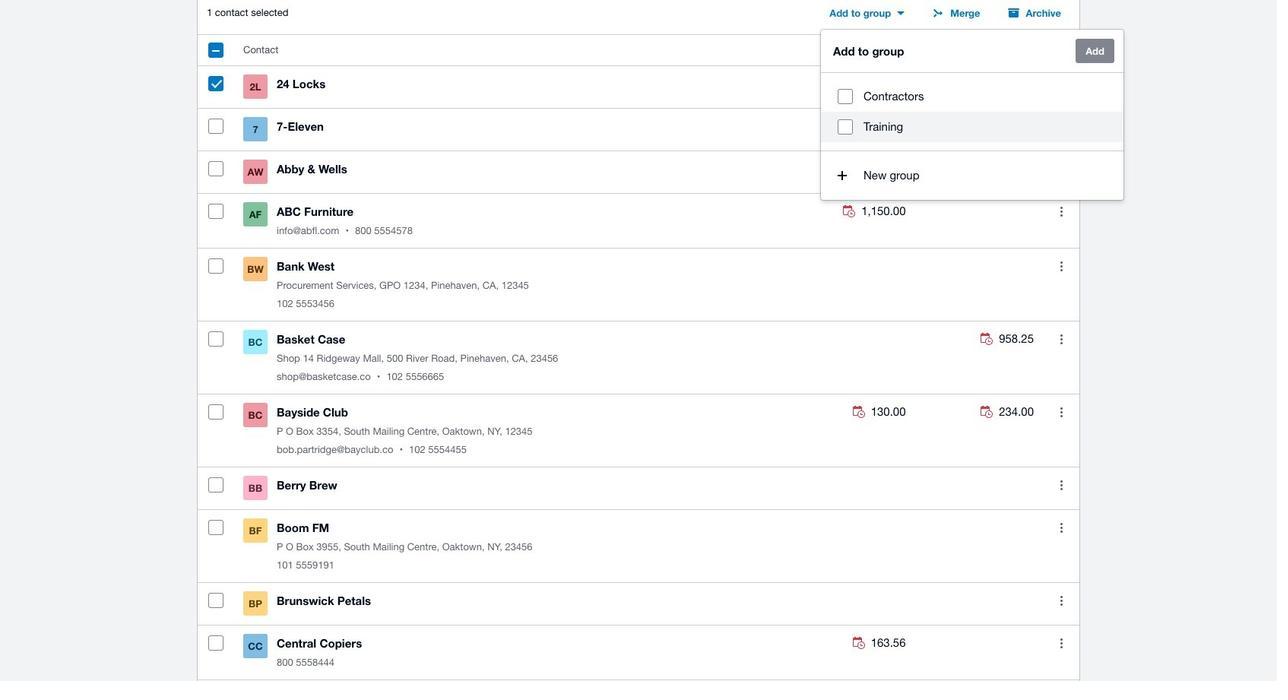 Task type: locate. For each thing, give the bounding box(es) containing it.
1 more row options image from the top
[[1046, 196, 1077, 227]]

4 more row options image from the top
[[1046, 586, 1077, 616]]

more row options image
[[1046, 251, 1077, 282], [1046, 324, 1077, 354], [1046, 470, 1077, 500], [1046, 628, 1077, 659]]

3 more row options image from the top
[[1046, 470, 1077, 500]]

more row options image
[[1046, 196, 1077, 227], [1046, 397, 1077, 427], [1046, 513, 1077, 543], [1046, 586, 1077, 616]]

2 more row options image from the top
[[1046, 397, 1077, 427]]

group
[[821, 30, 1124, 200]]

4 more row options image from the top
[[1046, 628, 1077, 659]]

list box
[[821, 72, 1124, 151]]



Task type: vqa. For each thing, say whether or not it's contained in the screenshot.
90-
no



Task type: describe. For each thing, give the bounding box(es) containing it.
contact list table element
[[198, 35, 1080, 681]]

1 more row options image from the top
[[1046, 251, 1077, 282]]

2 more row options image from the top
[[1046, 324, 1077, 354]]

3 more row options image from the top
[[1046, 513, 1077, 543]]



